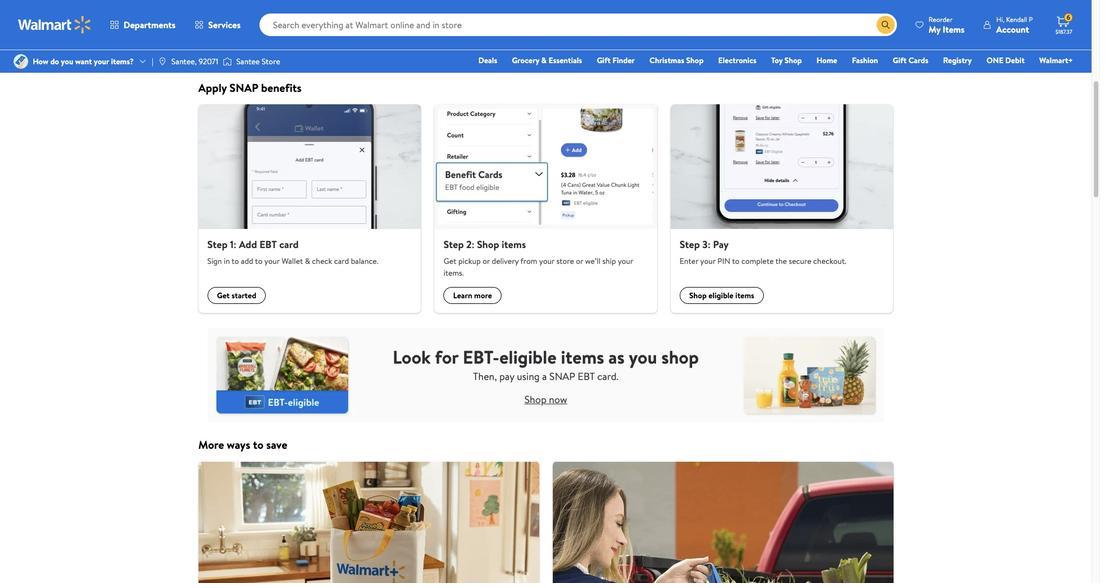 Task type: vqa. For each thing, say whether or not it's contained in the screenshot.


Task type: locate. For each thing, give the bounding box(es) containing it.
look
[[393, 345, 431, 369]]

how
[[33, 56, 48, 67]]

ebt inside look for ebt-eligible items as you shop then, pay using a snap ebt card.
[[578, 369, 595, 384]]

step left 3:
[[680, 237, 700, 251]]

2 horizontal spatial step
[[680, 237, 700, 251]]

items up the 'delivery' at the top left of the page
[[502, 237, 526, 251]]

&
[[542, 55, 547, 66], [305, 256, 310, 267]]

$187.37
[[1056, 28, 1073, 36]]

|
[[152, 56, 153, 67]]

shop right 2:
[[477, 237, 499, 251]]

shop left now
[[525, 393, 547, 407]]

santee, 92071
[[171, 56, 218, 67]]

 image for santee store
[[223, 56, 232, 67]]

1 vertical spatial &
[[305, 256, 310, 267]]

3:
[[703, 237, 711, 251]]

step 3: pay list item
[[664, 104, 900, 313]]

cards
[[909, 55, 929, 66]]

list for apply snap benefits
[[192, 104, 900, 313]]

step inside step 2: shop items get pickup or delivery from your store or we'll ship your items.
[[444, 237, 464, 251]]

secure
[[789, 256, 812, 267]]

fashion
[[852, 55, 878, 66]]

1 vertical spatial ebt
[[578, 369, 595, 384]]

snap
[[230, 80, 258, 95], [550, 369, 576, 384]]

0 vertical spatial get
[[444, 256, 457, 267]]

 image
[[14, 54, 28, 69]]

0 vertical spatial you
[[61, 56, 73, 67]]

0 horizontal spatial &
[[305, 256, 310, 267]]

1 horizontal spatial eligible
[[709, 290, 734, 301]]

you right as
[[629, 345, 657, 369]]

account
[[997, 23, 1030, 35]]

check
[[312, 256, 332, 267]]

step 2: shop items get pickup or delivery from your store or we'll ship your items.
[[444, 237, 633, 279]]

1 vertical spatial get
[[217, 290, 230, 301]]

0 vertical spatial items
[[502, 237, 526, 251]]

list
[[192, 104, 900, 313], [192, 462, 900, 584]]

grocery & essentials link
[[507, 54, 587, 67]]

1 horizontal spatial or
[[576, 256, 584, 267]]

Search search field
[[259, 14, 897, 36]]

0 horizontal spatial you
[[61, 56, 73, 67]]

snap inside look for ebt-eligible items as you shop then, pay using a snap ebt card.
[[550, 369, 576, 384]]

or left we'll
[[576, 256, 584, 267]]

your left wallet
[[264, 256, 280, 267]]

registry
[[943, 55, 972, 66]]

fashion link
[[847, 54, 884, 67]]

0 horizontal spatial gift
[[597, 55, 611, 66]]

your right from
[[539, 256, 555, 267]]

items left as
[[561, 345, 604, 369]]

your inside "step 1: add ebt card sign in to add to your wallet & check card balance."
[[264, 256, 280, 267]]

3 step from the left
[[680, 237, 700, 251]]

items.
[[444, 268, 464, 279]]

snap right a
[[550, 369, 576, 384]]

0 horizontal spatial snap
[[230, 80, 258, 95]]

 image
[[223, 56, 232, 67], [158, 57, 167, 66]]

step inside step 3: pay enter your pin to complete the secure checkout.
[[680, 237, 700, 251]]

step for step 1: add ebt card
[[207, 237, 228, 251]]

0 horizontal spatial ebt
[[260, 237, 277, 251]]

& left check at the top of the page
[[305, 256, 310, 267]]

a
[[542, 369, 547, 384]]

6 $187.37
[[1056, 13, 1073, 36]]

0 vertical spatial ebt
[[260, 237, 277, 251]]

to inside step 3: pay enter your pin to complete the secure checkout.
[[732, 256, 740, 267]]

apply
[[198, 80, 227, 95]]

card right check at the top of the page
[[334, 256, 349, 267]]

step left 1:
[[207, 237, 228, 251]]

2 horizontal spatial items
[[736, 290, 755, 301]]

0 horizontal spatial get
[[217, 290, 230, 301]]

for
[[435, 345, 459, 369]]

0 horizontal spatial eligible
[[500, 345, 557, 369]]

0 horizontal spatial items
[[502, 237, 526, 251]]

we'll
[[585, 256, 601, 267]]

1 or from the left
[[483, 256, 490, 267]]

or
[[483, 256, 490, 267], [576, 256, 584, 267]]

finder
[[613, 55, 635, 66]]

gift left finder
[[597, 55, 611, 66]]

eligible
[[709, 290, 734, 301], [500, 345, 557, 369]]

0 vertical spatial snap
[[230, 80, 258, 95]]

 image for santee, 92071
[[158, 57, 167, 66]]

step for step 2: shop items
[[444, 237, 464, 251]]

your right want
[[94, 56, 109, 67]]

0 vertical spatial eligible
[[709, 290, 734, 301]]

toy
[[771, 55, 783, 66]]

you right do
[[61, 56, 73, 67]]

shop right "toy"
[[785, 55, 802, 66]]

0 horizontal spatial  image
[[158, 57, 167, 66]]

home link
[[812, 54, 843, 67]]

items down complete
[[736, 290, 755, 301]]

christmas shop
[[650, 55, 704, 66]]

ebt left card.
[[578, 369, 595, 384]]

ebt right add
[[260, 237, 277, 251]]

or right pickup
[[483, 256, 490, 267]]

ways
[[227, 437, 250, 453]]

to right add at top
[[255, 256, 263, 267]]

benefits
[[261, 80, 302, 95]]

card up wallet
[[279, 237, 299, 251]]

shop
[[662, 345, 699, 369]]

step
[[207, 237, 228, 251], [444, 237, 464, 251], [680, 237, 700, 251]]

1 vertical spatial eligible
[[500, 345, 557, 369]]

2 step from the left
[[444, 237, 464, 251]]

your inside step 3: pay enter your pin to complete the secure checkout.
[[701, 256, 716, 267]]

1 horizontal spatial &
[[542, 55, 547, 66]]

now
[[549, 393, 567, 407]]

1 vertical spatial items
[[736, 290, 755, 301]]

1 horizontal spatial  image
[[223, 56, 232, 67]]

to right "pin"
[[732, 256, 740, 267]]

learn more
[[453, 290, 492, 301]]

deals
[[479, 55, 497, 66]]

0 vertical spatial list
[[192, 104, 900, 313]]

step for step 3: pay
[[680, 237, 700, 251]]

from
[[521, 256, 538, 267]]

snap down santee
[[230, 80, 258, 95]]

christmas
[[650, 55, 685, 66]]

step left 2:
[[444, 237, 464, 251]]

eligible inside the step 3: pay list item
[[709, 290, 734, 301]]

list containing step 1: add ebt card
[[192, 104, 900, 313]]

shop eligible items
[[690, 290, 755, 301]]

1 vertical spatial snap
[[550, 369, 576, 384]]

registry link
[[938, 54, 977, 67]]

gift left cards
[[893, 55, 907, 66]]

one
[[987, 55, 1004, 66]]

pin
[[718, 256, 731, 267]]

look for ebt-eligible items as you shop then, pay using a snap ebt card.
[[393, 345, 699, 384]]

your
[[94, 56, 109, 67], [264, 256, 280, 267], [539, 256, 555, 267], [618, 256, 633, 267], [701, 256, 716, 267]]

step inside "step 1: add ebt card sign in to add to your wallet & check card balance."
[[207, 237, 228, 251]]

gift for gift cards
[[893, 55, 907, 66]]

1 horizontal spatial get
[[444, 256, 457, 267]]

1 vertical spatial card
[[334, 256, 349, 267]]

get up the items.
[[444, 256, 457, 267]]

gift finder
[[597, 55, 635, 66]]

gift for gift finder
[[597, 55, 611, 66]]

0 horizontal spatial card
[[279, 237, 299, 251]]

complete
[[742, 256, 774, 267]]

1 horizontal spatial you
[[629, 345, 657, 369]]

1 vertical spatial you
[[629, 345, 657, 369]]

to
[[232, 256, 239, 267], [255, 256, 263, 267], [732, 256, 740, 267], [253, 437, 264, 453]]

hi, kendall p account
[[997, 14, 1033, 35]]

walmart image
[[18, 16, 91, 34]]

step 1: add ebt card sign in to add to your wallet & check card balance.
[[207, 237, 379, 267]]

1 horizontal spatial step
[[444, 237, 464, 251]]

get left the started
[[217, 290, 230, 301]]

get inside step 2: shop items get pickup or delivery from your store or we'll ship your items.
[[444, 256, 457, 267]]

92071
[[199, 56, 218, 67]]

1 step from the left
[[207, 237, 228, 251]]

departments button
[[100, 11, 185, 38]]

shop
[[686, 55, 704, 66], [785, 55, 802, 66], [477, 237, 499, 251], [690, 290, 707, 301], [525, 393, 547, 407]]

your left "pin"
[[701, 256, 716, 267]]

& right grocery on the top of the page
[[542, 55, 547, 66]]

2 list item from the left
[[546, 462, 900, 584]]

list item
[[192, 462, 546, 584], [546, 462, 900, 584]]

1 horizontal spatial ebt
[[578, 369, 595, 384]]

grocery & essentials
[[512, 55, 582, 66]]

shop down enter
[[690, 290, 707, 301]]

ebt inside "step 1: add ebt card sign in to add to your wallet & check card balance."
[[260, 237, 277, 251]]

0 horizontal spatial step
[[207, 237, 228, 251]]

ship
[[603, 256, 616, 267]]

0 vertical spatial &
[[542, 55, 547, 66]]

1 horizontal spatial items
[[561, 345, 604, 369]]

2 gift from the left
[[893, 55, 907, 66]]

toy shop
[[771, 55, 802, 66]]

0 horizontal spatial or
[[483, 256, 490, 267]]

1 horizontal spatial gift
[[893, 55, 907, 66]]

ebt
[[260, 237, 277, 251], [578, 369, 595, 384]]

list for more ways to save
[[192, 462, 900, 584]]

electronics link
[[713, 54, 762, 67]]

you
[[61, 56, 73, 67], [629, 345, 657, 369]]

items
[[943, 23, 965, 35]]

1 horizontal spatial snap
[[550, 369, 576, 384]]

1 gift from the left
[[597, 55, 611, 66]]

services button
[[185, 11, 250, 38]]

christmas shop link
[[645, 54, 709, 67]]

2 vertical spatial items
[[561, 345, 604, 369]]

0 vertical spatial card
[[279, 237, 299, 251]]

& inside grocery & essentials 'link'
[[542, 55, 547, 66]]

1 list from the top
[[192, 104, 900, 313]]

look for ebt-eligible items as you shop image
[[207, 328, 885, 423]]

1 vertical spatial list
[[192, 462, 900, 584]]

2 list from the top
[[192, 462, 900, 584]]

 image right the '92071'
[[223, 56, 232, 67]]

to right in
[[232, 256, 239, 267]]

 image right |
[[158, 57, 167, 66]]



Task type: describe. For each thing, give the bounding box(es) containing it.
one debit
[[987, 55, 1025, 66]]

pickup
[[459, 256, 481, 267]]

search icon image
[[882, 20, 891, 29]]

eligible inside look for ebt-eligible items as you shop then, pay using a snap ebt card.
[[500, 345, 557, 369]]

deals link
[[473, 54, 503, 67]]

to left save
[[253, 437, 264, 453]]

& inside "step 1: add ebt card sign in to add to your wallet & check card balance."
[[305, 256, 310, 267]]

shop right christmas
[[686, 55, 704, 66]]

step 3: pay enter your pin to complete the secure checkout.
[[680, 237, 847, 267]]

want
[[75, 56, 92, 67]]

santee
[[236, 56, 260, 67]]

apply snap benefits
[[198, 80, 302, 95]]

as
[[609, 345, 625, 369]]

your right ship
[[618, 256, 633, 267]]

more
[[474, 290, 492, 301]]

shop now
[[525, 393, 567, 407]]

walmart+
[[1040, 55, 1073, 66]]

you inside look for ebt-eligible items as you shop then, pay using a snap ebt card.
[[629, 345, 657, 369]]

grocery
[[512, 55, 540, 66]]

items inside step 2: shop items get pickup or delivery from your store or we'll ship your items.
[[502, 237, 526, 251]]

how do you want your items?
[[33, 56, 134, 67]]

more ways to save
[[198, 437, 287, 453]]

kendall
[[1006, 14, 1028, 24]]

toy shop link
[[766, 54, 807, 67]]

started
[[232, 290, 256, 301]]

balance.
[[351, 256, 379, 267]]

store
[[557, 256, 574, 267]]

1 horizontal spatial card
[[334, 256, 349, 267]]

add
[[239, 237, 257, 251]]

learn
[[453, 290, 472, 301]]

home
[[817, 55, 838, 66]]

sign
[[207, 256, 222, 267]]

santee,
[[171, 56, 197, 67]]

items?
[[111, 56, 134, 67]]

services
[[208, 19, 241, 31]]

Walmart Site-Wide search field
[[259, 14, 897, 36]]

items inside look for ebt-eligible items as you shop then, pay using a snap ebt card.
[[561, 345, 604, 369]]

step 2: shop items list item
[[428, 104, 664, 313]]

santee store
[[236, 56, 280, 67]]

gift cards link
[[888, 54, 934, 67]]

1 list item from the left
[[192, 462, 546, 584]]

2 or from the left
[[576, 256, 584, 267]]

shop inside the step 3: pay list item
[[690, 290, 707, 301]]

electronics
[[719, 55, 757, 66]]

then,
[[473, 369, 497, 384]]

2:
[[466, 237, 475, 251]]

departments
[[124, 19, 176, 31]]

ebt-
[[463, 345, 500, 369]]

1:
[[230, 237, 237, 251]]

reorder my items
[[929, 14, 965, 35]]

walmart+ link
[[1035, 54, 1079, 67]]

do
[[50, 56, 59, 67]]

gift cards
[[893, 55, 929, 66]]

get inside step 1: add ebt card list item
[[217, 290, 230, 301]]

enter
[[680, 256, 699, 267]]

store
[[262, 56, 280, 67]]

reorder
[[929, 14, 953, 24]]

hi,
[[997, 14, 1005, 24]]

save
[[266, 437, 287, 453]]

items inside the step 3: pay list item
[[736, 290, 755, 301]]

the
[[776, 256, 787, 267]]

step 1: add ebt card list item
[[192, 104, 428, 313]]

6
[[1067, 13, 1071, 22]]

shop inside step 2: shop items get pickup or delivery from your store or we'll ship your items.
[[477, 237, 499, 251]]

my
[[929, 23, 941, 35]]

wallet
[[282, 256, 303, 267]]

more
[[198, 437, 224, 453]]

debit
[[1006, 55, 1025, 66]]

one debit link
[[982, 54, 1030, 67]]

essentials
[[549, 55, 582, 66]]

pay
[[500, 369, 515, 384]]

shop now link
[[525, 393, 567, 407]]

delivery
[[492, 256, 519, 267]]

pay
[[713, 237, 729, 251]]

checkout.
[[814, 256, 847, 267]]

add
[[241, 256, 253, 267]]

get started
[[217, 290, 256, 301]]

using
[[517, 369, 540, 384]]

p
[[1029, 14, 1033, 24]]

gift finder link
[[592, 54, 640, 67]]

card.
[[598, 369, 619, 384]]



